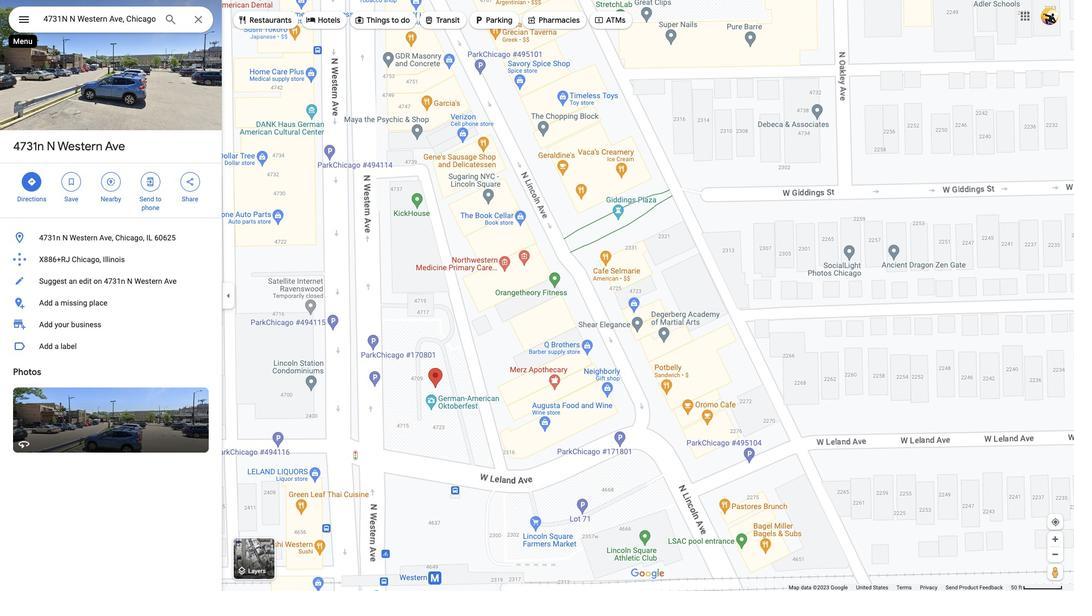 Task type: locate. For each thing, give the bounding box(es) containing it.
2 add from the top
[[39, 321, 53, 329]]

1 vertical spatial ave
[[164, 277, 177, 286]]

0 vertical spatial chicago,
[[115, 234, 144, 242]]

0 vertical spatial add
[[39, 299, 53, 308]]

ave
[[105, 139, 125, 154], [164, 277, 177, 286]]


[[527, 14, 536, 26]]


[[106, 176, 116, 188]]

western
[[58, 139, 103, 154], [70, 234, 98, 242], [134, 277, 162, 286]]

western up x886+rj chicago, illinois
[[70, 234, 98, 242]]

send product feedback button
[[946, 585, 1003, 592]]

add for add your business
[[39, 321, 53, 329]]

0 vertical spatial a
[[55, 299, 59, 308]]

add a missing place button
[[0, 292, 222, 314]]

0 horizontal spatial n
[[47, 139, 55, 154]]

to up the phone
[[156, 196, 161, 203]]

0 vertical spatial n
[[47, 139, 55, 154]]

2 vertical spatial 4731n
[[104, 277, 125, 286]]

label
[[61, 342, 77, 351]]

x886+rj chicago, illinois
[[39, 255, 125, 264]]

directions
[[17, 196, 46, 203]]

0 horizontal spatial send
[[139, 196, 154, 203]]

ave inside "button"
[[164, 277, 177, 286]]

add
[[39, 299, 53, 308], [39, 321, 53, 329], [39, 342, 53, 351]]

2 horizontal spatial n
[[127, 277, 133, 286]]

0 vertical spatial 4731n
[[13, 139, 44, 154]]

a inside button
[[55, 299, 59, 308]]

to
[[392, 15, 399, 25], [156, 196, 161, 203]]

add inside button
[[39, 342, 53, 351]]

western up 
[[58, 139, 103, 154]]

2 vertical spatial add
[[39, 342, 53, 351]]

2 vertical spatial western
[[134, 277, 162, 286]]

0 horizontal spatial to
[[156, 196, 161, 203]]

1 vertical spatial to
[[156, 196, 161, 203]]

ave up 
[[105, 139, 125, 154]]

1 horizontal spatial ave
[[164, 277, 177, 286]]

3 add from the top
[[39, 342, 53, 351]]

google maps element
[[0, 0, 1074, 592]]

None field
[[43, 13, 155, 26]]

0 vertical spatial ave
[[105, 139, 125, 154]]

add your business link
[[0, 314, 222, 336]]

pharmacies
[[539, 15, 580, 25]]

1 vertical spatial add
[[39, 321, 53, 329]]

a inside button
[[55, 342, 59, 351]]

1 vertical spatial n
[[62, 234, 68, 242]]

0 vertical spatial send
[[139, 196, 154, 203]]

send left product
[[946, 585, 958, 591]]

chicago, up edit
[[72, 255, 101, 264]]

add left label at the left bottom of the page
[[39, 342, 53, 351]]

1 a from the top
[[55, 299, 59, 308]]

1 vertical spatial 4731n
[[39, 234, 60, 242]]

4731n right on
[[104, 277, 125, 286]]

zoom out image
[[1051, 551, 1059, 559]]

western for ave
[[58, 139, 103, 154]]

send up the phone
[[139, 196, 154, 203]]

footer inside google maps 'element'
[[789, 585, 1011, 592]]

add down suggest
[[39, 299, 53, 308]]

send
[[139, 196, 154, 203], [946, 585, 958, 591]]

edit
[[79, 277, 92, 286]]

n inside button
[[62, 234, 68, 242]]

4731n n western ave
[[13, 139, 125, 154]]

0 vertical spatial western
[[58, 139, 103, 154]]

1 horizontal spatial send
[[946, 585, 958, 591]]

nearby
[[101, 196, 121, 203]]

1 vertical spatial a
[[55, 342, 59, 351]]


[[474, 14, 484, 26]]

footer containing map data ©2023 google
[[789, 585, 1011, 592]]

 hotels
[[306, 14, 340, 26]]

4731n up x886+rj
[[39, 234, 60, 242]]

4731n for 4731n n western ave, chicago, il 60625
[[39, 234, 60, 242]]

1 horizontal spatial to
[[392, 15, 399, 25]]


[[27, 176, 37, 188]]

footer
[[789, 585, 1011, 592]]

an
[[69, 277, 77, 286]]

a left label at the left bottom of the page
[[55, 342, 59, 351]]

ave down "60625"
[[164, 277, 177, 286]]

privacy button
[[920, 585, 938, 592]]

4731n
[[13, 139, 44, 154], [39, 234, 60, 242], [104, 277, 125, 286]]

send for send product feedback
[[946, 585, 958, 591]]

google account: ben nelson  
(ben.nelson1980@gmail.com) image
[[1041, 7, 1058, 25]]

2 vertical spatial n
[[127, 277, 133, 286]]

photos
[[13, 367, 41, 378]]

2 a from the top
[[55, 342, 59, 351]]


[[354, 14, 364, 26]]

add your business
[[39, 321, 101, 329]]


[[17, 12, 30, 27]]

0 horizontal spatial chicago,
[[72, 255, 101, 264]]

a for label
[[55, 342, 59, 351]]

il
[[146, 234, 152, 242]]

0 vertical spatial to
[[392, 15, 399, 25]]

terms button
[[897, 585, 912, 592]]

a
[[55, 299, 59, 308], [55, 342, 59, 351]]

chicago,
[[115, 234, 144, 242], [72, 255, 101, 264]]

4731n n western ave main content
[[0, 0, 222, 592]]

transit
[[436, 15, 460, 25]]

to inside  things to do
[[392, 15, 399, 25]]

4731n n western ave, chicago, il 60625
[[39, 234, 176, 242]]

to left do
[[392, 15, 399, 25]]

1 horizontal spatial n
[[62, 234, 68, 242]]

n inside "button"
[[127, 277, 133, 286]]


[[238, 14, 247, 26]]

chicago, left il
[[115, 234, 144, 242]]

 parking
[[474, 14, 513, 26]]

states
[[873, 585, 888, 591]]

atms
[[606, 15, 626, 25]]


[[306, 14, 316, 26]]

4731n inside button
[[39, 234, 60, 242]]

n
[[47, 139, 55, 154], [62, 234, 68, 242], [127, 277, 133, 286]]

western down the x886+rj chicago, illinois button
[[134, 277, 162, 286]]

ave,
[[99, 234, 113, 242]]

add inside button
[[39, 299, 53, 308]]

send inside send to phone
[[139, 196, 154, 203]]

1 horizontal spatial chicago,
[[115, 234, 144, 242]]


[[424, 14, 434, 26]]


[[66, 176, 76, 188]]

add left your
[[39, 321, 53, 329]]

none field inside the 4731n n western ave, chicago, il 60625 field
[[43, 13, 155, 26]]

1 add from the top
[[39, 299, 53, 308]]

4731n up 
[[13, 139, 44, 154]]

a left missing
[[55, 299, 59, 308]]

4731n for 4731n n western ave
[[13, 139, 44, 154]]

collapse side panel image
[[222, 290, 234, 302]]

western inside 4731n n western ave, chicago, il 60625 button
[[70, 234, 98, 242]]

on
[[93, 277, 102, 286]]

1 vertical spatial send
[[946, 585, 958, 591]]

place
[[89, 299, 107, 308]]

privacy
[[920, 585, 938, 591]]

50 ft
[[1011, 585, 1022, 591]]

1 vertical spatial western
[[70, 234, 98, 242]]

send inside button
[[946, 585, 958, 591]]

parking
[[486, 15, 513, 25]]



Task type: vqa. For each thing, say whether or not it's contained in the screenshot.
middle 910
no



Task type: describe. For each thing, give the bounding box(es) containing it.
map
[[789, 585, 799, 591]]

 button
[[9, 7, 39, 35]]

add a missing place
[[39, 299, 107, 308]]

 search field
[[9, 7, 213, 35]]

western for ave,
[[70, 234, 98, 242]]


[[146, 176, 155, 188]]

4731n n western ave, chicago, il 60625 button
[[0, 227, 222, 249]]

x886+rj
[[39, 255, 70, 264]]

united
[[856, 585, 872, 591]]

zoom in image
[[1051, 536, 1059, 544]]

actions for 4731n n western ave region
[[0, 164, 222, 218]]

add for add a missing place
[[39, 299, 53, 308]]

map data ©2023 google
[[789, 585, 848, 591]]

feedback
[[980, 585, 1003, 591]]

restaurants
[[250, 15, 292, 25]]


[[185, 176, 195, 188]]

suggest an edit on 4731n n western ave
[[39, 277, 177, 286]]

united states
[[856, 585, 888, 591]]

 restaurants
[[238, 14, 292, 26]]

terms
[[897, 585, 912, 591]]

 things to do
[[354, 14, 410, 26]]

to inside send to phone
[[156, 196, 161, 203]]

50 ft button
[[1011, 585, 1063, 591]]

product
[[959, 585, 978, 591]]

phone
[[141, 204, 159, 212]]

send to phone
[[139, 196, 161, 212]]

your
[[55, 321, 69, 329]]

share
[[182, 196, 198, 203]]

do
[[401, 15, 410, 25]]

a for missing
[[55, 299, 59, 308]]

 atms
[[594, 14, 626, 26]]

data
[[801, 585, 812, 591]]

60625
[[154, 234, 176, 242]]

show street view coverage image
[[1047, 565, 1063, 581]]

x886+rj chicago, illinois button
[[0, 249, 222, 271]]

1 vertical spatial chicago,
[[72, 255, 101, 264]]

add a label
[[39, 342, 77, 351]]

save
[[64, 196, 78, 203]]

4731n inside "button"
[[104, 277, 125, 286]]

missing
[[61, 299, 87, 308]]

suggest
[[39, 277, 67, 286]]

google
[[831, 585, 848, 591]]

business
[[71, 321, 101, 329]]

add a label button
[[0, 336, 222, 358]]

show your location image
[[1051, 518, 1061, 528]]

send for send to phone
[[139, 196, 154, 203]]

united states button
[[856, 585, 888, 592]]

50
[[1011, 585, 1017, 591]]

©2023
[[813, 585, 829, 591]]

add for add a label
[[39, 342, 53, 351]]

 transit
[[424, 14, 460, 26]]

 pharmacies
[[527, 14, 580, 26]]

n for 4731n n western ave
[[47, 139, 55, 154]]

illinois
[[103, 255, 125, 264]]

ft
[[1019, 585, 1022, 591]]

layers
[[248, 569, 266, 576]]

hotels
[[318, 15, 340, 25]]

suggest an edit on 4731n n western ave button
[[0, 271, 222, 292]]

things
[[366, 15, 390, 25]]

send product feedback
[[946, 585, 1003, 591]]

4731N N Western Ave, Chicago, IL 60625 field
[[9, 7, 213, 33]]


[[594, 14, 604, 26]]

n for 4731n n western ave, chicago, il 60625
[[62, 234, 68, 242]]

western inside suggest an edit on 4731n n western ave "button"
[[134, 277, 162, 286]]

0 horizontal spatial ave
[[105, 139, 125, 154]]



